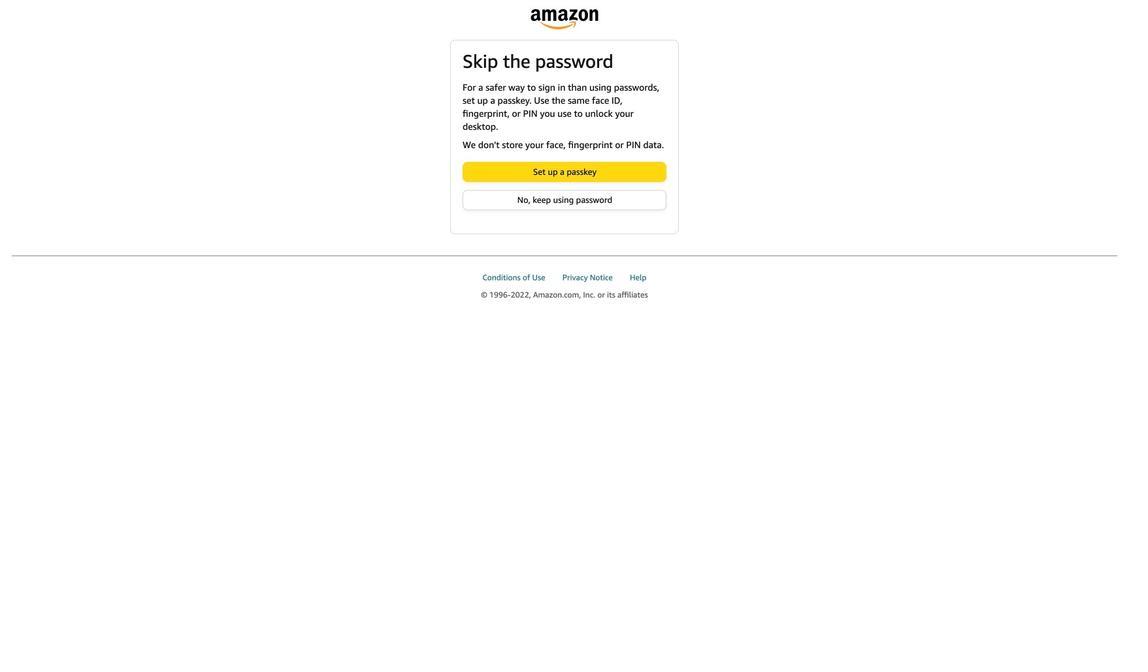 Task type: vqa. For each thing, say whether or not it's contained in the screenshot.
middle and
no



Task type: locate. For each thing, give the bounding box(es) containing it.
amazon image
[[531, 9, 598, 29]]

None submit
[[463, 163, 666, 182], [463, 191, 666, 210], [463, 163, 666, 182], [463, 191, 666, 210]]



